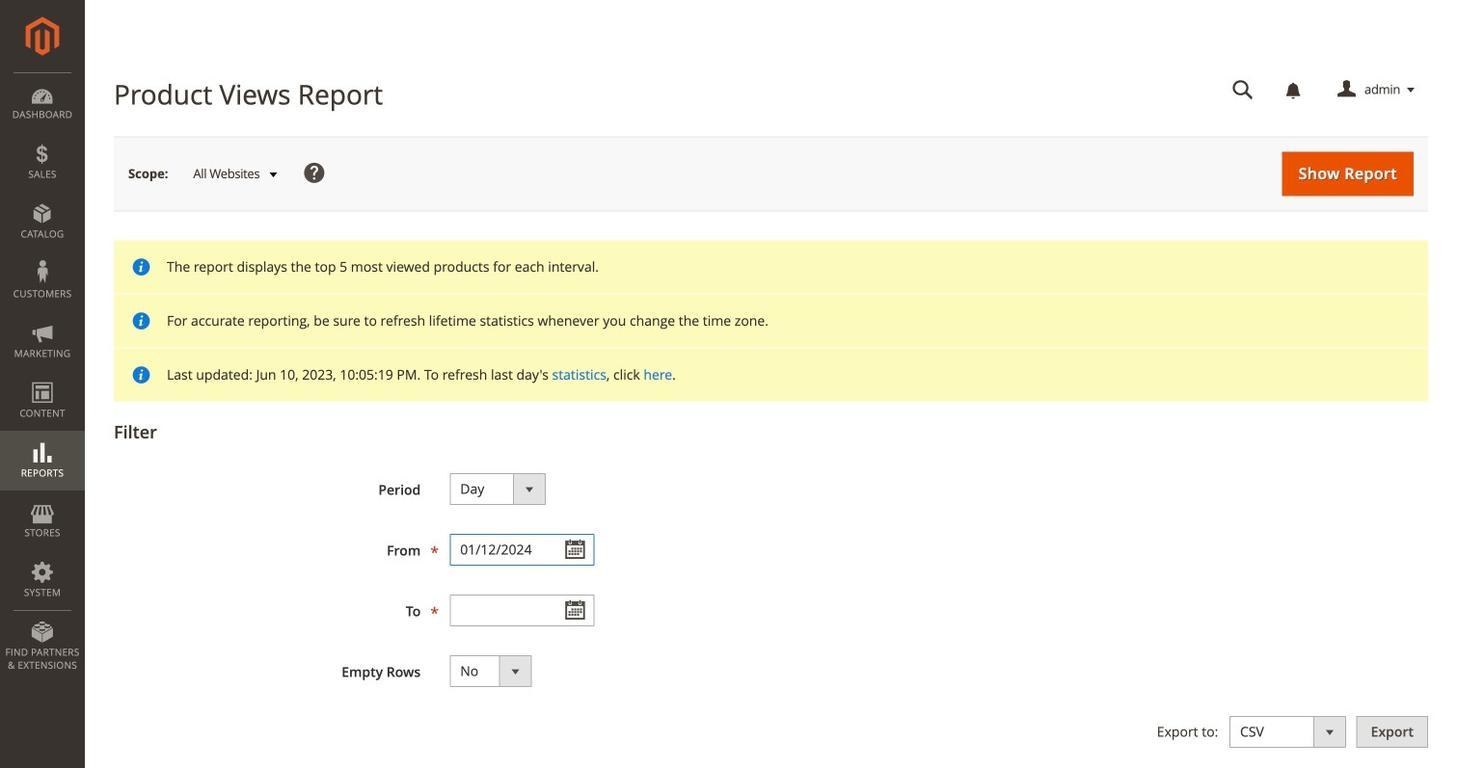 Task type: vqa. For each thing, say whether or not it's contained in the screenshot.
menu
no



Task type: locate. For each thing, give the bounding box(es) containing it.
menu bar
[[0, 72, 85, 682]]

None text field
[[450, 534, 594, 566]]

None text field
[[1219, 73, 1267, 107], [450, 595, 594, 627], [1219, 73, 1267, 107], [450, 595, 594, 627]]

magento admin panel image
[[26, 16, 59, 56]]



